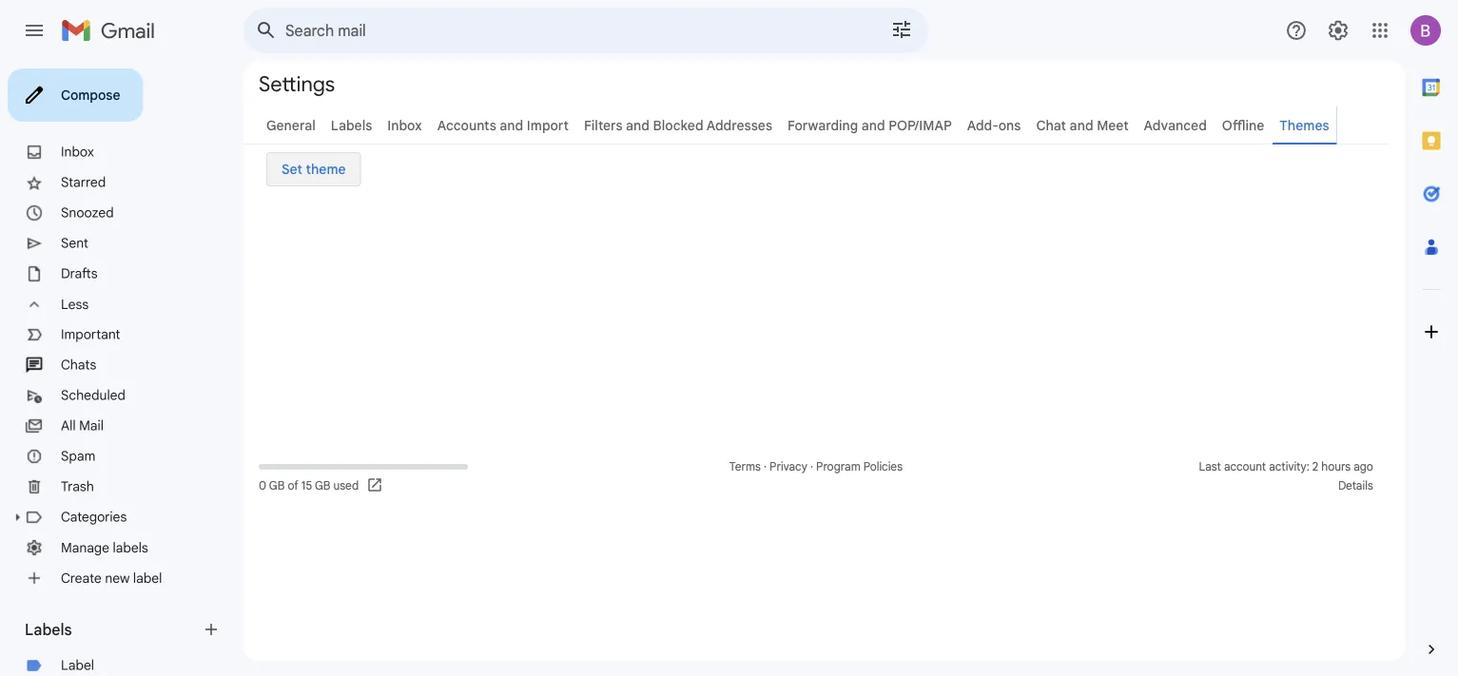 Task type: describe. For each thing, give the bounding box(es) containing it.
1 horizontal spatial inbox
[[387, 117, 422, 134]]

meet
[[1097, 117, 1129, 134]]

create new label
[[61, 570, 162, 587]]

less
[[61, 296, 89, 313]]

themes link
[[1280, 117, 1330, 134]]

account
[[1224, 460, 1266, 474]]

policies
[[864, 460, 903, 474]]

important link
[[61, 326, 120, 343]]

new
[[105, 570, 130, 587]]

1 · from the left
[[764, 460, 767, 474]]

chat and meet
[[1036, 117, 1129, 134]]

label link
[[61, 657, 94, 674]]

of
[[288, 479, 298, 493]]

snoozed link
[[61, 205, 114, 221]]

set
[[282, 161, 302, 178]]

manage labels link
[[61, 540, 148, 556]]

drafts link
[[61, 265, 98, 282]]

offline link
[[1222, 117, 1265, 134]]

add-
[[967, 117, 999, 134]]

label
[[133, 570, 162, 587]]

2 · from the left
[[811, 460, 814, 474]]

important
[[61, 326, 120, 343]]

trash
[[61, 479, 94, 495]]

forwarding
[[788, 117, 858, 134]]

categories link
[[61, 509, 127, 526]]

search mail image
[[249, 13, 284, 48]]

follow link to manage storage image
[[366, 477, 385, 496]]

terms
[[730, 460, 761, 474]]

all mail link
[[61, 418, 104, 434]]

2 gb from the left
[[315, 479, 330, 493]]

Search mail text field
[[285, 21, 837, 40]]

last account activity: 2 hours ago details
[[1199, 460, 1374, 493]]

add-ons
[[967, 117, 1021, 134]]

categories
[[61, 509, 127, 526]]

forwarding and pop/imap
[[788, 117, 952, 134]]

labels
[[113, 540, 148, 556]]

15
[[301, 479, 312, 493]]

program
[[816, 460, 861, 474]]

addresses
[[707, 117, 773, 134]]

0
[[259, 479, 266, 493]]

gmail image
[[61, 11, 165, 49]]

compose
[[61, 87, 120, 103]]

settings image
[[1327, 19, 1350, 42]]

program policies link
[[816, 460, 903, 474]]

and for forwarding
[[862, 117, 886, 134]]

labels navigation
[[0, 61, 244, 676]]

drafts
[[61, 265, 98, 282]]

spam link
[[61, 448, 95, 465]]

scheduled link
[[61, 387, 126, 404]]

add-ons link
[[967, 117, 1021, 134]]

pop/imap
[[889, 117, 952, 134]]

privacy link
[[770, 460, 808, 474]]

and for filters
[[626, 117, 650, 134]]

starred
[[61, 174, 106, 191]]

last
[[1199, 460, 1222, 474]]

filters
[[584, 117, 623, 134]]

general link
[[266, 117, 316, 134]]

compose button
[[8, 69, 143, 122]]

spam
[[61, 448, 95, 465]]

labels for labels heading
[[25, 620, 72, 639]]



Task type: locate. For each thing, give the bounding box(es) containing it.
inbox link
[[387, 117, 422, 134], [61, 144, 94, 160]]

chats
[[61, 357, 96, 373]]

0 horizontal spatial labels
[[25, 620, 72, 639]]

inbox up starred
[[61, 144, 94, 160]]

and right "chat"
[[1070, 117, 1094, 134]]

accounts
[[437, 117, 496, 134]]

0 vertical spatial labels
[[331, 117, 372, 134]]

gb
[[269, 479, 285, 493], [315, 479, 330, 493]]

0 horizontal spatial gb
[[269, 479, 285, 493]]

label
[[61, 657, 94, 674]]

less button
[[0, 289, 228, 320]]

0 horizontal spatial inbox
[[61, 144, 94, 160]]

footer containing terms
[[244, 458, 1390, 496]]

· right "privacy"
[[811, 460, 814, 474]]

chat
[[1036, 117, 1067, 134]]

labels up the label link
[[25, 620, 72, 639]]

filters and blocked addresses
[[584, 117, 773, 134]]

forwarding and pop/imap link
[[788, 117, 952, 134]]

labels link
[[331, 117, 372, 134]]

labels inside labels navigation
[[25, 620, 72, 639]]

0 vertical spatial inbox
[[387, 117, 422, 134]]

0 vertical spatial inbox link
[[387, 117, 422, 134]]

themes
[[1280, 117, 1330, 134]]

1 horizontal spatial gb
[[315, 479, 330, 493]]

manage labels
[[61, 540, 148, 556]]

None search field
[[244, 8, 929, 53]]

labels
[[331, 117, 372, 134], [25, 620, 72, 639]]

0 horizontal spatial ·
[[764, 460, 767, 474]]

labels heading
[[25, 620, 202, 639]]

and left pop/imap at right top
[[862, 117, 886, 134]]

starred link
[[61, 174, 106, 191]]

settings
[[259, 70, 335, 97]]

sent
[[61, 235, 88, 252]]

1 horizontal spatial ·
[[811, 460, 814, 474]]

theme
[[306, 161, 346, 178]]

chats link
[[61, 357, 96, 373]]

labels for labels link
[[331, 117, 372, 134]]

inbox inside labels navigation
[[61, 144, 94, 160]]

import
[[527, 117, 569, 134]]

gb right 15
[[315, 479, 330, 493]]

tab list
[[1405, 61, 1459, 608]]

1 vertical spatial labels
[[25, 620, 72, 639]]

details
[[1339, 479, 1374, 493]]

inbox link right labels link
[[387, 117, 422, 134]]

ons
[[999, 117, 1021, 134]]

4 and from the left
[[1070, 117, 1094, 134]]

gb right 0
[[269, 479, 285, 493]]

all
[[61, 418, 76, 434]]

2
[[1313, 460, 1319, 474]]

inbox
[[387, 117, 422, 134], [61, 144, 94, 160]]

and for chat
[[1070, 117, 1094, 134]]

·
[[764, 460, 767, 474], [811, 460, 814, 474]]

advanced
[[1144, 117, 1207, 134]]

set theme
[[282, 161, 346, 178]]

trash link
[[61, 479, 94, 495]]

· right terms link
[[764, 460, 767, 474]]

and right filters on the left top of the page
[[626, 117, 650, 134]]

terms · privacy · program policies
[[730, 460, 903, 474]]

advanced search options image
[[883, 10, 921, 49]]

inbox right labels link
[[387, 117, 422, 134]]

and
[[500, 117, 524, 134], [626, 117, 650, 134], [862, 117, 886, 134], [1070, 117, 1094, 134]]

and for accounts
[[500, 117, 524, 134]]

chat and meet link
[[1036, 117, 1129, 134]]

1 horizontal spatial labels
[[331, 117, 372, 134]]

1 gb from the left
[[269, 479, 285, 493]]

create new label link
[[61, 570, 162, 587]]

inbox link up starred
[[61, 144, 94, 160]]

scheduled
[[61, 387, 126, 404]]

main menu image
[[23, 19, 46, 42]]

used
[[333, 479, 359, 493]]

blocked
[[653, 117, 704, 134]]

1 horizontal spatial inbox link
[[387, 117, 422, 134]]

accounts and import
[[437, 117, 569, 134]]

offline
[[1222, 117, 1265, 134]]

hours
[[1322, 460, 1351, 474]]

3 and from the left
[[862, 117, 886, 134]]

snoozed
[[61, 205, 114, 221]]

accounts and import link
[[437, 117, 569, 134]]

ago
[[1354, 460, 1374, 474]]

labels up theme
[[331, 117, 372, 134]]

1 vertical spatial inbox link
[[61, 144, 94, 160]]

sent link
[[61, 235, 88, 252]]

footer
[[244, 458, 1390, 496]]

2 and from the left
[[626, 117, 650, 134]]

manage
[[61, 540, 109, 556]]

details link
[[1339, 479, 1374, 493]]

1 vertical spatial inbox
[[61, 144, 94, 160]]

create
[[61, 570, 102, 587]]

support image
[[1285, 19, 1308, 42]]

privacy
[[770, 460, 808, 474]]

all mail
[[61, 418, 104, 434]]

advanced link
[[1144, 117, 1207, 134]]

1 and from the left
[[500, 117, 524, 134]]

0 gb of 15 gb used
[[259, 479, 359, 493]]

set theme button
[[266, 152, 361, 186]]

mail
[[79, 418, 104, 434]]

general
[[266, 117, 316, 134]]

activity:
[[1269, 460, 1310, 474]]

filters and blocked addresses link
[[584, 117, 773, 134]]

0 horizontal spatial inbox link
[[61, 144, 94, 160]]

and left import
[[500, 117, 524, 134]]

terms link
[[730, 460, 761, 474]]



Task type: vqa. For each thing, say whether or not it's contained in the screenshot.
&
no



